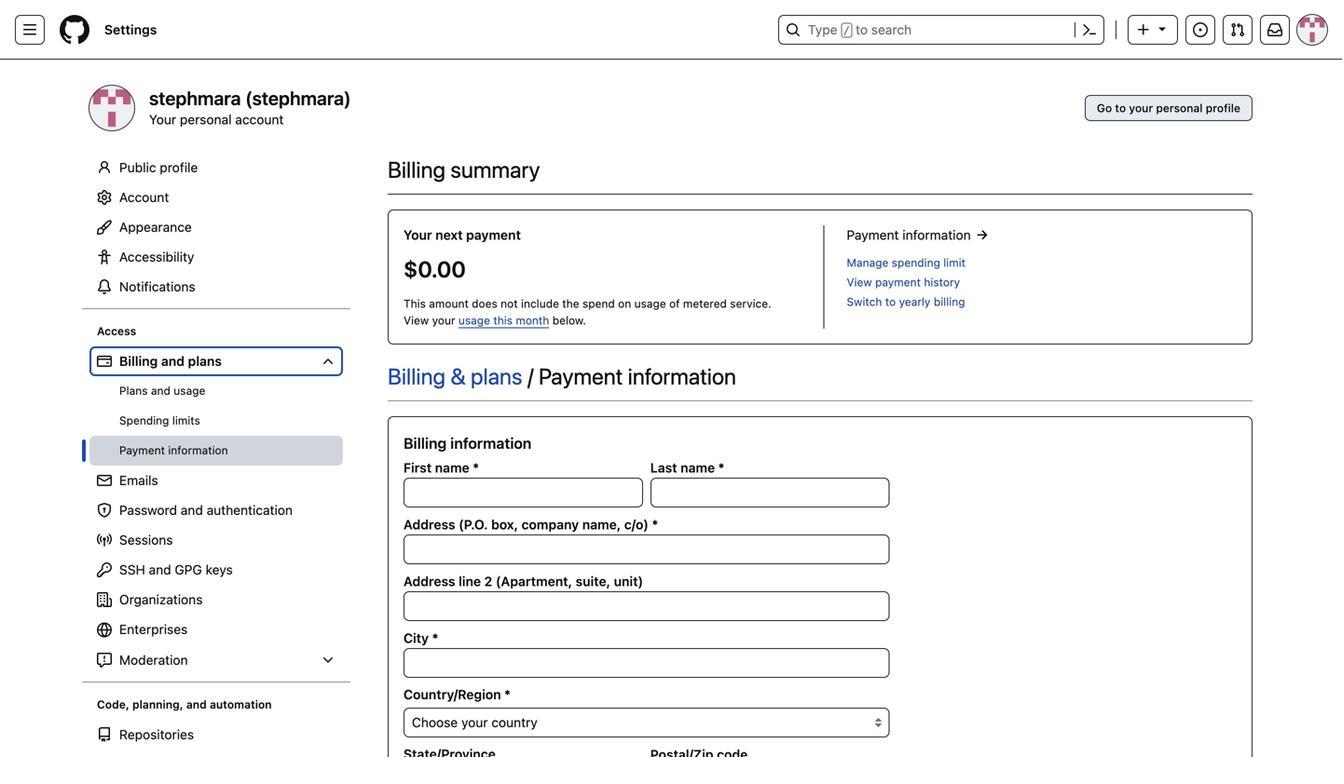 Task type: describe. For each thing, give the bounding box(es) containing it.
first
[[404, 461, 432, 476]]

issue opened image
[[1193, 22, 1208, 37]]

your next payment
[[404, 227, 521, 243]]

Address line 2 (Apartment, suite, unit) text field
[[404, 592, 890, 622]]

country/region
[[404, 688, 501, 703]]

unit)
[[614, 574, 643, 590]]

line
[[459, 574, 481, 590]]

spending limits
[[119, 414, 200, 427]]

code,
[[97, 699, 129, 712]]

month
[[516, 314, 549, 327]]

appearance
[[119, 220, 192, 235]]

* right city
[[432, 631, 438, 647]]

name,
[[582, 517, 621, 533]]

last
[[650, 461, 677, 476]]

git pull request image
[[1231, 22, 1245, 37]]

gear image
[[97, 190, 112, 205]]

sessions link
[[89, 526, 343, 556]]

spending
[[892, 256, 941, 269]]

paintbrush image
[[97, 220, 112, 235]]

enterprises link
[[89, 615, 343, 646]]

manage spending limit view payment history switch to yearly billing
[[847, 256, 966, 309]]

billing and plans button
[[89, 347, 343, 377]]

billing for billing & plans / payment information
[[388, 364, 446, 390]]

billing & plans link
[[388, 364, 523, 390]]

below.
[[553, 314, 586, 327]]

personal for (stephmara)
[[180, 112, 232, 127]]

your inside stephmara (stephmara) your personal account
[[149, 112, 176, 127]]

1 vertical spatial your
[[404, 227, 432, 243]]

spend
[[583, 297, 615, 310]]

1 horizontal spatial payment
[[539, 364, 623, 390]]

search
[[871, 22, 912, 37]]

public profile
[[119, 160, 198, 175]]

* right country/region
[[505, 688, 511, 703]]

company
[[522, 517, 579, 533]]

authentication
[[207, 503, 293, 518]]

personal for to
[[1156, 102, 1203, 115]]

billing and plans
[[119, 354, 222, 369]]

address line 2 (apartment, suite, unit)
[[404, 574, 643, 590]]

* down billing information
[[473, 461, 479, 476]]

accessibility link
[[89, 242, 343, 272]]

automation
[[210, 699, 272, 712]]

billing summary
[[388, 157, 540, 183]]

billing & plans / payment information
[[388, 364, 736, 390]]

view inside this amount does not include the spend on usage of metered service. view your
[[404, 314, 429, 327]]

plans and usage link
[[89, 377, 343, 406]]

address (p.o. box, company name, c/o) *
[[404, 517, 658, 533]]

last name *
[[650, 461, 725, 476]]

usage this month below.
[[459, 314, 586, 327]]

include
[[521, 297, 559, 310]]

the
[[562, 297, 579, 310]]

command palette image
[[1082, 22, 1097, 37]]

of
[[669, 297, 680, 310]]

ssh
[[119, 563, 145, 578]]

next
[[436, 227, 463, 243]]

usage inside billing and plans list
[[174, 385, 205, 398]]

arrow right image
[[975, 228, 990, 243]]

account
[[119, 190, 169, 205]]

public profile link
[[89, 153, 343, 183]]

suite,
[[576, 574, 611, 590]]

bell image
[[97, 280, 112, 295]]

this
[[404, 297, 426, 310]]

and for authentication
[[181, 503, 203, 518]]

0 horizontal spatial to
[[856, 22, 868, 37]]

repositories
[[119, 728, 194, 743]]

keys
[[206, 563, 233, 578]]

service.
[[730, 297, 772, 310]]

(apartment,
[[496, 574, 572, 590]]

notifications
[[119, 279, 195, 295]]

manage
[[847, 256, 889, 269]]

manage spending limit link
[[847, 256, 966, 269]]

&
[[451, 364, 466, 390]]

plans for and
[[188, 354, 222, 369]]

organizations link
[[89, 585, 343, 615]]

* right last
[[719, 461, 725, 476]]

password and authentication
[[119, 503, 293, 518]]

key image
[[97, 563, 112, 578]]

1 vertical spatial to
[[1115, 102, 1126, 115]]

plus image
[[1136, 22, 1151, 37]]

stephmara
[[149, 87, 241, 109]]

country/region *
[[404, 688, 511, 703]]

information up first name *
[[450, 435, 532, 453]]

type
[[808, 22, 838, 37]]

(p.o.
[[459, 517, 488, 533]]

billing for billing and plans
[[119, 354, 158, 369]]



Task type: locate. For each thing, give the bounding box(es) containing it.
information up limit
[[903, 227, 971, 243]]

this
[[493, 314, 513, 327]]

this amount does not include the spend on usage of metered service. view your
[[404, 297, 772, 327]]

switch
[[847, 296, 882, 309]]

1 vertical spatial payment information
[[119, 444, 228, 457]]

1 vertical spatial view
[[404, 314, 429, 327]]

go to your personal profile
[[1097, 102, 1241, 115]]

spending
[[119, 414, 169, 427]]

1 horizontal spatial /
[[843, 24, 850, 37]]

on
[[618, 297, 631, 310]]

1 vertical spatial payment
[[875, 276, 921, 289]]

1 vertical spatial /
[[527, 364, 534, 390]]

to
[[856, 22, 868, 37], [1115, 102, 1126, 115], [885, 296, 896, 309]]

billing up first
[[404, 435, 447, 453]]

and for plans
[[161, 354, 185, 369]]

0 horizontal spatial plans
[[188, 354, 222, 369]]

2
[[484, 574, 492, 590]]

billing up next
[[388, 157, 446, 183]]

to right go
[[1115, 102, 1126, 115]]

usage down does
[[459, 314, 490, 327]]

not
[[501, 297, 518, 310]]

broadcast image
[[97, 533, 112, 548]]

0 vertical spatial payment
[[466, 227, 521, 243]]

to inside manage spending limit view payment history switch to yearly billing
[[885, 296, 896, 309]]

/ right type
[[843, 24, 850, 37]]

0 vertical spatial payment
[[847, 227, 899, 243]]

amount
[[429, 297, 469, 310]]

payment information link up spending
[[847, 227, 990, 243]]

1 horizontal spatial payment information link
[[847, 227, 990, 243]]

go to your personal profile link
[[1085, 95, 1253, 121]]

1 horizontal spatial your
[[404, 227, 432, 243]]

0 horizontal spatial /
[[527, 364, 534, 390]]

your inside this amount does not include the spend on usage of metered service. view your
[[432, 314, 455, 327]]

billing
[[934, 296, 965, 309]]

information
[[903, 227, 971, 243], [628, 364, 736, 390], [450, 435, 532, 453], [168, 444, 228, 457]]

view inside manage spending limit view payment history switch to yearly billing
[[847, 276, 872, 289]]

0 horizontal spatial payment
[[119, 444, 165, 457]]

personal inside stephmara (stephmara) your personal account
[[180, 112, 232, 127]]

homepage image
[[60, 15, 89, 45]]

planning,
[[132, 699, 183, 712]]

name down billing information
[[435, 461, 470, 476]]

billing left &
[[388, 364, 446, 390]]

/ inside type / to search
[[843, 24, 850, 37]]

1 vertical spatial address
[[404, 574, 455, 590]]

limits
[[172, 414, 200, 427]]

plans
[[188, 354, 222, 369], [471, 364, 523, 390]]

and down emails link in the bottom of the page
[[181, 503, 203, 518]]

1 vertical spatial usage
[[459, 314, 490, 327]]

shield lock image
[[97, 503, 112, 518]]

first name *
[[404, 461, 479, 476]]

and up the plans and usage
[[161, 354, 185, 369]]

emails
[[119, 473, 158, 488]]

payment
[[847, 227, 899, 243], [539, 364, 623, 390], [119, 444, 165, 457]]

history
[[924, 276, 960, 289]]

plans up plans and usage link at the left
[[188, 354, 222, 369]]

appearance link
[[89, 213, 343, 242]]

billing information
[[404, 435, 532, 453]]

(stephmara)
[[245, 87, 351, 109]]

metered
[[683, 297, 727, 310]]

0 vertical spatial usage
[[634, 297, 666, 310]]

usage up limits
[[174, 385, 205, 398]]

plans for &
[[471, 364, 523, 390]]

1 horizontal spatial plans
[[471, 364, 523, 390]]

billing
[[388, 157, 446, 183], [119, 354, 158, 369], [388, 364, 446, 390], [404, 435, 447, 453]]

c/o)
[[624, 517, 649, 533]]

go
[[1097, 102, 1112, 115]]

type / to search
[[808, 22, 912, 37]]

view payment history link
[[847, 276, 960, 289]]

yearly
[[899, 296, 931, 309]]

0 horizontal spatial your
[[432, 314, 455, 327]]

0 vertical spatial payment information link
[[847, 227, 990, 243]]

repositories link
[[89, 721, 343, 750]]

0 vertical spatial profile
[[1206, 102, 1241, 115]]

2 vertical spatial to
[[885, 296, 896, 309]]

2 horizontal spatial to
[[1115, 102, 1126, 115]]

billing and plans list
[[89, 377, 343, 466]]

organizations
[[119, 592, 203, 608]]

0 horizontal spatial payment information
[[119, 444, 228, 457]]

2 name from the left
[[681, 461, 715, 476]]

1 vertical spatial profile
[[160, 160, 198, 175]]

usage inside this amount does not include the spend on usage of metered service. view your
[[634, 297, 666, 310]]

city
[[404, 631, 429, 647]]

account
[[235, 112, 284, 127]]

sessions
[[119, 533, 173, 548]]

view up switch
[[847, 276, 872, 289]]

0 vertical spatial address
[[404, 517, 455, 533]]

billing inside dropdown button
[[119, 354, 158, 369]]

payment information down limits
[[119, 444, 228, 457]]

access
[[97, 325, 136, 338]]

your down amount
[[432, 314, 455, 327]]

profile down "git pull request" image
[[1206, 102, 1241, 115]]

view down this
[[404, 314, 429, 327]]

payment right next
[[466, 227, 521, 243]]

enterprises
[[119, 622, 188, 638]]

1 horizontal spatial payment information
[[847, 227, 975, 243]]

does
[[472, 297, 498, 310]]

and for usage
[[151, 385, 171, 398]]

payment inside manage spending limit view payment history switch to yearly billing
[[875, 276, 921, 289]]

notifications image
[[1268, 22, 1283, 37]]

to down the view payment history link
[[885, 296, 896, 309]]

payment down below.
[[539, 364, 623, 390]]

gpg
[[175, 563, 202, 578]]

information down limits
[[168, 444, 228, 457]]

person image
[[97, 160, 112, 175]]

repo image
[[97, 728, 112, 743]]

and right plans at the left bottom of the page
[[151, 385, 171, 398]]

information inside billing and plans list
[[168, 444, 228, 457]]

0 horizontal spatial payment
[[466, 227, 521, 243]]

code, planning, and automation
[[97, 699, 272, 712]]

public
[[119, 160, 156, 175]]

payment up manage
[[847, 227, 899, 243]]

notifications link
[[89, 272, 343, 302]]

chevron down image
[[321, 354, 336, 369]]

information down the of
[[628, 364, 736, 390]]

mail image
[[97, 474, 112, 488]]

emails link
[[89, 466, 343, 496]]

* right c/o)
[[652, 517, 658, 533]]

1 vertical spatial your
[[432, 314, 455, 327]]

@stephmara image
[[89, 86, 134, 131]]

your right go
[[1129, 102, 1153, 115]]

0 horizontal spatial personal
[[180, 112, 232, 127]]

plans inside dropdown button
[[188, 354, 222, 369]]

view
[[847, 276, 872, 289], [404, 314, 429, 327]]

2 horizontal spatial usage
[[634, 297, 666, 310]]

moderation button
[[89, 646, 343, 676]]

moderation
[[119, 653, 188, 668]]

0 vertical spatial view
[[847, 276, 872, 289]]

payment
[[466, 227, 521, 243], [875, 276, 921, 289]]

access list
[[89, 347, 343, 676]]

1 horizontal spatial to
[[885, 296, 896, 309]]

address left 'line'
[[404, 574, 455, 590]]

settings link
[[97, 15, 164, 45]]

2 vertical spatial payment
[[119, 444, 165, 457]]

usage left the of
[[634, 297, 666, 310]]

plans and usage
[[119, 385, 205, 398]]

1 horizontal spatial usage
[[459, 314, 490, 327]]

0 horizontal spatial usage
[[174, 385, 205, 398]]

ssh and gpg keys
[[119, 563, 233, 578]]

address for address line 2 (apartment, suite, unit)
[[404, 574, 455, 590]]

profile right the public
[[160, 160, 198, 175]]

payment information link down limits
[[89, 436, 343, 466]]

name for first
[[435, 461, 470, 476]]

payment information inside billing and plans list
[[119, 444, 228, 457]]

1 name from the left
[[435, 461, 470, 476]]

/ down month
[[527, 364, 534, 390]]

1 horizontal spatial view
[[847, 276, 872, 289]]

your
[[1129, 102, 1153, 115], [432, 314, 455, 327]]

and inside dropdown button
[[161, 354, 185, 369]]

and right ssh
[[149, 563, 171, 578]]

1 address from the top
[[404, 517, 455, 533]]

2 horizontal spatial payment
[[847, 227, 899, 243]]

and inside list
[[151, 385, 171, 398]]

address for address (p.o. box, company name, c/o) *
[[404, 517, 455, 533]]

0 vertical spatial /
[[843, 24, 850, 37]]

payment inside billing and plans list
[[119, 444, 165, 457]]

usage this month link
[[459, 314, 549, 327]]

accessibility
[[119, 249, 194, 265]]

settings
[[104, 22, 157, 37]]

1 horizontal spatial payment
[[875, 276, 921, 289]]

plans
[[119, 385, 148, 398]]

and up repositories "link"
[[186, 699, 207, 712]]

credit card image
[[97, 354, 112, 369]]

2 vertical spatial usage
[[174, 385, 205, 398]]

personal right go
[[1156, 102, 1203, 115]]

password
[[119, 503, 177, 518]]

plans right &
[[471, 364, 523, 390]]

1 vertical spatial payment information link
[[89, 436, 343, 466]]

1 horizontal spatial profile
[[1206, 102, 1241, 115]]

1 horizontal spatial personal
[[1156, 102, 1203, 115]]

0 vertical spatial your
[[1129, 102, 1153, 115]]

accessibility image
[[97, 250, 112, 265]]

and for gpg
[[149, 563, 171, 578]]

1 horizontal spatial name
[[681, 461, 715, 476]]

payment information up manage spending limit link
[[847, 227, 975, 243]]

2 address from the top
[[404, 574, 455, 590]]

1 horizontal spatial your
[[1129, 102, 1153, 115]]

account link
[[89, 183, 343, 213]]

billing for billing summary
[[388, 157, 446, 183]]

0 horizontal spatial payment information link
[[89, 436, 343, 466]]

$0.00
[[404, 256, 466, 282]]

billing up plans at the left bottom of the page
[[119, 354, 158, 369]]

payment up switch to yearly billing link
[[875, 276, 921, 289]]

0 horizontal spatial profile
[[160, 160, 198, 175]]

payment information link
[[847, 227, 990, 243], [89, 436, 343, 466]]

name for last
[[681, 461, 715, 476]]

/
[[843, 24, 850, 37], [527, 364, 534, 390]]

your down stephmara
[[149, 112, 176, 127]]

triangle down image
[[1155, 21, 1170, 36]]

payment down spending
[[119, 444, 165, 457]]

address left (p.o.
[[404, 517, 455, 533]]

0 horizontal spatial name
[[435, 461, 470, 476]]

spending limits link
[[89, 406, 343, 436]]

to left "search"
[[856, 22, 868, 37]]

organization image
[[97, 593, 112, 608]]

limit
[[944, 256, 966, 269]]

name right last
[[681, 461, 715, 476]]

0 vertical spatial your
[[149, 112, 176, 127]]

None text field
[[404, 478, 643, 508], [650, 478, 890, 508], [404, 535, 890, 565], [404, 649, 890, 679], [404, 478, 643, 508], [650, 478, 890, 508], [404, 535, 890, 565], [404, 649, 890, 679]]

1 vertical spatial payment
[[539, 364, 623, 390]]

box,
[[491, 517, 518, 533]]

payment information
[[847, 227, 975, 243], [119, 444, 228, 457]]

globe image
[[97, 623, 112, 638]]

0 vertical spatial to
[[856, 22, 868, 37]]

your left next
[[404, 227, 432, 243]]

0 horizontal spatial view
[[404, 314, 429, 327]]

summary
[[451, 157, 540, 183]]

billing for billing information
[[404, 435, 447, 453]]

0 vertical spatial payment information
[[847, 227, 975, 243]]

personal down stephmara
[[180, 112, 232, 127]]

password and authentication link
[[89, 496, 343, 526]]

0 horizontal spatial your
[[149, 112, 176, 127]]



Task type: vqa. For each thing, say whether or not it's contained in the screenshot.
"box,"
yes



